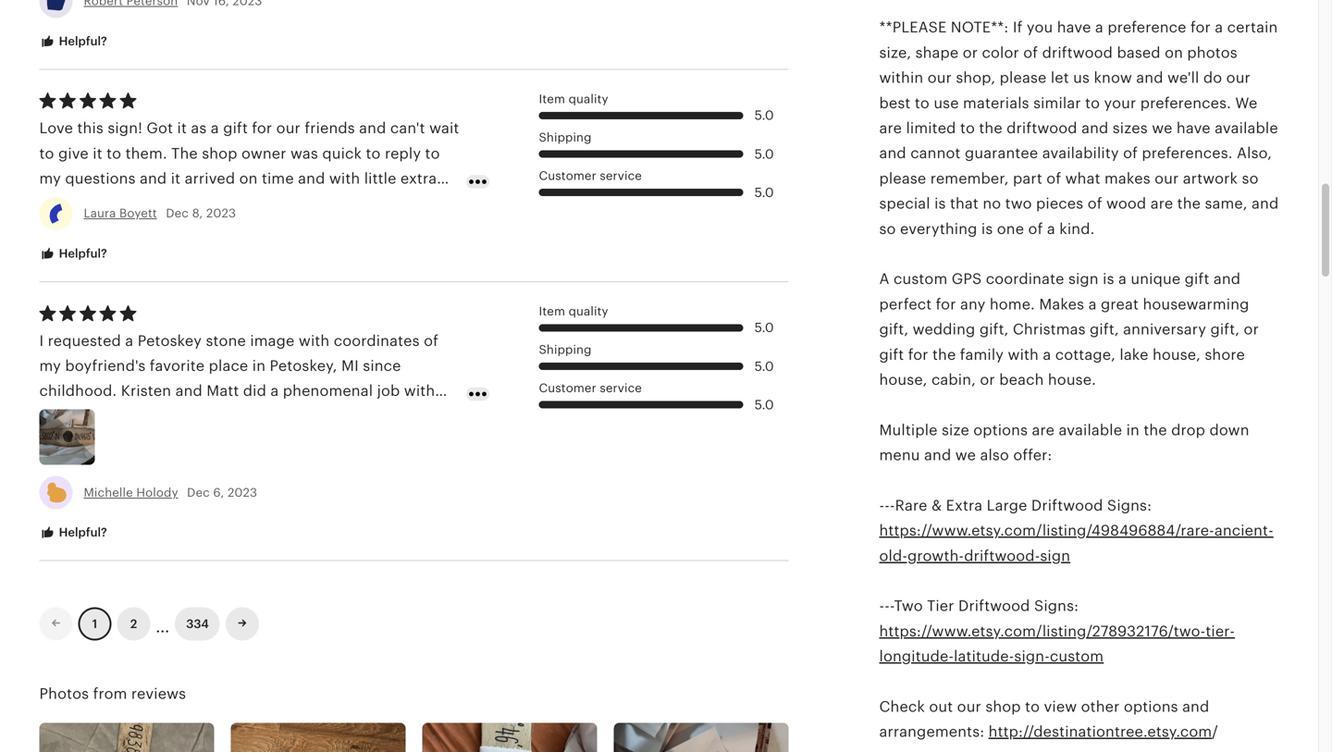 Task type: locate. For each thing, give the bounding box(es) containing it.
1 vertical spatial we
[[956, 447, 976, 464]]

driftwood down "driftwood-"
[[959, 598, 1031, 615]]

or inside **please note**:  if you have a preference for a certain size, shape or color of driftwood based on photos within our shop, please let us know and we'll do our best to use materials similar to your preferences. we are limited to the driftwood and sizes we have available and cannot guarantee availability of preferences. also, please remember, part of what makes our artwork so special is that no two pieces of wood are the same, and so everything is one of a kind.
[[963, 44, 978, 61]]

a
[[880, 271, 890, 288]]

and inside check out our shop to view other options and arrangements:
[[1183, 699, 1210, 715]]

sign
[[1069, 271, 1099, 288], [1041, 548, 1071, 564]]

https://www.etsy.com/listing/498496884/rare-ancient- old-growth-driftwood-sign link
[[880, 523, 1274, 564]]

with
[[1008, 346, 1039, 363]]

for up "wedding"
[[936, 296, 957, 313]]

-
[[880, 497, 885, 514], [885, 497, 890, 514], [890, 497, 895, 514], [880, 598, 885, 615], [885, 598, 890, 615], [890, 598, 894, 615]]

tier
[[927, 598, 955, 615]]

1 vertical spatial item quality
[[539, 304, 609, 318]]

1 vertical spatial 2023
[[228, 486, 257, 500]]

to
[[915, 95, 930, 111], [1086, 95, 1100, 111], [961, 120, 975, 137], [1025, 699, 1040, 715]]

is up great
[[1103, 271, 1115, 288]]

shore
[[1205, 346, 1246, 363]]

your
[[1105, 95, 1137, 111]]

dec for 8,
[[166, 207, 189, 220]]

1 vertical spatial dec
[[187, 486, 210, 500]]

sign down https://www.etsy.com/listing/498496884/rare-
[[1041, 548, 1071, 564]]

6,
[[213, 486, 224, 500]]

a custom gps coordinate sign is a unique gift and perfect for any home. makes a great housewarming gift, wedding gift, christmas gift, anniversary gift, or gift for the family with a cottage, lake house, shore house, cabin, or beach house.
[[880, 271, 1259, 388]]

0 vertical spatial house,
[[1153, 346, 1201, 363]]

boyett
[[119, 207, 157, 220]]

great
[[1101, 296, 1139, 313]]

1 customer service from the top
[[539, 169, 642, 183]]

available down we
[[1215, 120, 1279, 137]]

2 helpful? button from the top
[[25, 237, 121, 271]]

signs:
[[1108, 497, 1152, 514], [1035, 598, 1079, 615]]

0 horizontal spatial custom
[[894, 271, 948, 288]]

0 horizontal spatial so
[[880, 221, 896, 237]]

1 vertical spatial sign
[[1041, 548, 1071, 564]]

makes
[[1105, 170, 1151, 187]]

out
[[929, 699, 953, 715]]

driftwood
[[1032, 497, 1104, 514], [959, 598, 1031, 615]]

1 vertical spatial custom
[[1050, 648, 1104, 665]]

holody
[[136, 486, 178, 500]]

limited
[[906, 120, 956, 137]]

2023 right the 6,
[[228, 486, 257, 500]]

of right one at the right of the page
[[1029, 221, 1043, 237]]

1 vertical spatial available
[[1059, 422, 1123, 439]]

sign inside the a custom gps coordinate sign is a unique gift and perfect for any home. makes a great housewarming gift, wedding gift, christmas gift, anniversary gift, or gift for the family with a cottage, lake house, shore house, cabin, or beach house.
[[1069, 271, 1099, 288]]

driftwood inside ---two tier driftwood signs: https://www.etsy.com/listing/278932176/two-tier- longitude-latitude-sign-custom
[[959, 598, 1031, 615]]

is left that
[[935, 195, 946, 212]]

gift, up family
[[980, 321, 1009, 338]]

1 helpful? button from the top
[[25, 24, 121, 59]]

and down size
[[925, 447, 952, 464]]

1 horizontal spatial for
[[936, 296, 957, 313]]

preference
[[1108, 19, 1187, 36]]

other
[[1082, 699, 1120, 715]]

1 horizontal spatial is
[[982, 221, 993, 237]]

and inside the a custom gps coordinate sign is a unique gift and perfect for any home. makes a great housewarming gift, wedding gift, christmas gift, anniversary gift, or gift for the family with a cottage, lake house, shore house, cabin, or beach house.
[[1214, 271, 1241, 288]]

2 horizontal spatial or
[[1244, 321, 1259, 338]]

**please note**:  if you have a preference for a certain size, shape or color of driftwood based on photos within our shop, please let us know and we'll do our best to use materials similar to your preferences. we are limited to the driftwood and sizes we have available and cannot guarantee availability of preferences. also, please remember, part of what makes our artwork so special is that no two pieces of wood are the same, and so everything is one of a kind.
[[880, 19, 1279, 237]]

and down tier-
[[1183, 699, 1210, 715]]

a right with
[[1043, 346, 1052, 363]]

1 vertical spatial quality
[[569, 304, 609, 318]]

0 horizontal spatial we
[[956, 447, 976, 464]]

1 vertical spatial are
[[1151, 195, 1174, 212]]

house, down anniversary
[[1153, 346, 1201, 363]]

1 horizontal spatial house,
[[1153, 346, 1201, 363]]

driftwood down similar
[[1007, 120, 1078, 137]]

1 vertical spatial item
[[539, 304, 565, 318]]

gift down perfect
[[880, 346, 904, 363]]

a left kind.
[[1047, 221, 1056, 237]]

1 horizontal spatial available
[[1215, 120, 1279, 137]]

use
[[934, 95, 959, 111]]

1 customer from the top
[[539, 169, 597, 183]]

1 vertical spatial options
[[1124, 699, 1179, 715]]

or up shop,
[[963, 44, 978, 61]]

1 vertical spatial customer service
[[539, 381, 642, 395]]

options inside "multiple size options are available in the drop down menu and we also offer:"
[[974, 422, 1028, 439]]

0 vertical spatial custom
[[894, 271, 948, 288]]

materials
[[963, 95, 1030, 111]]

1 shipping from the top
[[539, 130, 592, 144]]

1 horizontal spatial signs:
[[1108, 497, 1152, 514]]

the right in
[[1144, 422, 1168, 439]]

0 vertical spatial we
[[1152, 120, 1173, 137]]

wedding
[[913, 321, 976, 338]]

cannot
[[911, 145, 961, 162]]

gift, down great
[[1090, 321, 1120, 338]]

1 vertical spatial customer
[[539, 381, 597, 395]]

a
[[1096, 19, 1104, 36], [1215, 19, 1224, 36], [1047, 221, 1056, 237], [1119, 271, 1127, 288], [1089, 296, 1097, 313], [1043, 346, 1052, 363]]

the down the artwork
[[1178, 195, 1201, 212]]

0 horizontal spatial driftwood
[[959, 598, 1031, 615]]

0 vertical spatial helpful? button
[[25, 24, 121, 59]]

8,
[[192, 207, 203, 220]]

have right you
[[1058, 19, 1092, 36]]

item quality
[[539, 92, 609, 106], [539, 304, 609, 318]]

2 customer service from the top
[[539, 381, 642, 395]]

offer:
[[1014, 447, 1053, 464]]

2 horizontal spatial is
[[1103, 271, 1115, 288]]

2 vertical spatial helpful?
[[56, 526, 107, 539]]

2 horizontal spatial for
[[1191, 19, 1211, 36]]

if
[[1013, 19, 1023, 36]]

please up special
[[880, 170, 927, 187]]

preferences. up the artwork
[[1142, 145, 1233, 162]]

our right out at right
[[958, 699, 982, 715]]

0 vertical spatial available
[[1215, 120, 1279, 137]]

2 service from the top
[[600, 381, 642, 395]]

what
[[1066, 170, 1101, 187]]

1 service from the top
[[600, 169, 642, 183]]

0 horizontal spatial gift
[[880, 346, 904, 363]]

and down based
[[1137, 70, 1164, 86]]

kind.
[[1060, 221, 1095, 237]]

options up also
[[974, 422, 1028, 439]]

0 vertical spatial are
[[880, 120, 902, 137]]

2 vertical spatial is
[[1103, 271, 1115, 288]]

4 gift, from the left
[[1211, 321, 1240, 338]]

custom down https://www.etsy.com/listing/278932176/two-
[[1050, 648, 1104, 665]]

coordinate
[[986, 271, 1065, 288]]

0 vertical spatial service
[[600, 169, 642, 183]]

0 vertical spatial quality
[[569, 92, 609, 106]]

0 vertical spatial item quality
[[539, 92, 609, 106]]

0 horizontal spatial have
[[1058, 19, 1092, 36]]

1 horizontal spatial or
[[980, 372, 996, 388]]

0 horizontal spatial or
[[963, 44, 978, 61]]

family
[[960, 346, 1004, 363]]

the down "wedding"
[[933, 346, 956, 363]]

0 vertical spatial driftwood
[[1043, 44, 1113, 61]]

1 link
[[78, 607, 112, 641]]

2 vertical spatial are
[[1032, 422, 1055, 439]]

1 horizontal spatial we
[[1152, 120, 1173, 137]]

0 vertical spatial gift
[[1185, 271, 1210, 288]]

0 vertical spatial helpful?
[[56, 34, 107, 48]]

0 vertical spatial is
[[935, 195, 946, 212]]

1 vertical spatial shipping
[[539, 343, 592, 357]]

1 horizontal spatial so
[[1242, 170, 1259, 187]]

0 vertical spatial please
[[1000, 70, 1047, 86]]

to right limited
[[961, 120, 975, 137]]

and left cannot
[[880, 145, 907, 162]]

available inside "multiple size options are available in the drop down menu and we also offer:"
[[1059, 422, 1123, 439]]

0 vertical spatial options
[[974, 422, 1028, 439]]

we inside "multiple size options are available in the drop down menu and we also offer:"
[[956, 447, 976, 464]]

to left use
[[915, 95, 930, 111]]

same,
[[1205, 195, 1248, 212]]

is inside the a custom gps coordinate sign is a unique gift and perfect for any home. makes a great housewarming gift, wedding gift, christmas gift, anniversary gift, or gift for the family with a cottage, lake house, shore house, cabin, or beach house.
[[1103, 271, 1115, 288]]

sign up makes
[[1069, 271, 1099, 288]]

gift, up the shore
[[1211, 321, 1240, 338]]

signs: up https://www.etsy.com/listing/278932176/two-
[[1035, 598, 1079, 615]]

we right sizes
[[1152, 120, 1173, 137]]

0 vertical spatial item
[[539, 92, 565, 106]]

of down what
[[1088, 195, 1103, 212]]

we
[[1152, 120, 1173, 137], [956, 447, 976, 464]]

1 vertical spatial is
[[982, 221, 993, 237]]

to left 'view'
[[1025, 699, 1040, 715]]

0 horizontal spatial for
[[909, 346, 929, 363]]

our
[[928, 70, 952, 86], [1227, 70, 1251, 86], [1155, 170, 1179, 187], [958, 699, 982, 715]]

2 vertical spatial helpful? button
[[25, 516, 121, 550]]

ancient-
[[1215, 523, 1274, 539]]

christmas
[[1013, 321, 1086, 338]]

0 horizontal spatial signs:
[[1035, 598, 1079, 615]]

1 vertical spatial have
[[1177, 120, 1211, 137]]

1 vertical spatial helpful? button
[[25, 237, 121, 271]]

2 vertical spatial or
[[980, 372, 996, 388]]

and inside "multiple size options are available in the drop down menu and we also offer:"
[[925, 447, 952, 464]]

custom up perfect
[[894, 271, 948, 288]]

to down 'us'
[[1086, 95, 1100, 111]]

part
[[1013, 170, 1043, 187]]

for up photos
[[1191, 19, 1211, 36]]

have down we'll
[[1177, 120, 1211, 137]]

334
[[186, 617, 209, 631]]

based
[[1117, 44, 1161, 61]]

or down family
[[980, 372, 996, 388]]

1 vertical spatial service
[[600, 381, 642, 395]]

so down special
[[880, 221, 896, 237]]

our right makes
[[1155, 170, 1179, 187]]

0 vertical spatial sign
[[1069, 271, 1099, 288]]

service
[[600, 169, 642, 183], [600, 381, 642, 395]]

0 vertical spatial signs:
[[1108, 497, 1152, 514]]

driftwood up 'us'
[[1043, 44, 1113, 61]]

**please
[[880, 19, 947, 36]]

1 item quality from the top
[[539, 92, 609, 106]]

1 horizontal spatial options
[[1124, 699, 1179, 715]]

0 horizontal spatial house,
[[880, 372, 928, 388]]

1 vertical spatial please
[[880, 170, 927, 187]]

2023 right 8,
[[206, 207, 236, 220]]

please down the color
[[1000, 70, 1047, 86]]

0 horizontal spatial please
[[880, 170, 927, 187]]

2 item quality from the top
[[539, 304, 609, 318]]

or up the shore
[[1244, 321, 1259, 338]]

gps
[[952, 271, 982, 288]]

custom
[[894, 271, 948, 288], [1050, 648, 1104, 665]]

color
[[982, 44, 1020, 61]]

1 horizontal spatial gift
[[1185, 271, 1210, 288]]

for down "wedding"
[[909, 346, 929, 363]]

http://destinationtree.etsy.com
[[989, 724, 1213, 741]]

options
[[974, 422, 1028, 439], [1124, 699, 1179, 715]]

5 5.0 from the top
[[755, 359, 774, 374]]

michelle holody dec 6, 2023
[[84, 486, 257, 500]]

to inside check out our shop to view other options and arrangements:
[[1025, 699, 1040, 715]]

4 5.0 from the top
[[755, 321, 774, 335]]

gift,
[[880, 321, 909, 338], [980, 321, 1009, 338], [1090, 321, 1120, 338], [1211, 321, 1240, 338]]

1 vertical spatial driftwood
[[959, 598, 1031, 615]]

2023 for laura boyett dec 8, 2023
[[206, 207, 236, 220]]

us
[[1074, 70, 1090, 86]]

1 horizontal spatial custom
[[1050, 648, 1104, 665]]

are right wood
[[1151, 195, 1174, 212]]

334 link
[[175, 607, 220, 641]]

0 horizontal spatial are
[[880, 120, 902, 137]]

2023 for michelle holody dec 6, 2023
[[228, 486, 257, 500]]

or
[[963, 44, 978, 61], [1244, 321, 1259, 338], [980, 372, 996, 388]]

signs: inside ---rare & extra large driftwood signs: https://www.etsy.com/listing/498496884/rare-ancient- old-growth-driftwood-sign
[[1108, 497, 1152, 514]]

0 vertical spatial or
[[963, 44, 978, 61]]

1 horizontal spatial are
[[1032, 422, 1055, 439]]

arrangements:
[[880, 724, 985, 741]]

1 horizontal spatial driftwood
[[1032, 497, 1104, 514]]

1 vertical spatial preferences.
[[1142, 145, 1233, 162]]

0 vertical spatial customer service
[[539, 169, 642, 183]]

no
[[983, 195, 1002, 212]]

one
[[997, 221, 1025, 237]]

view
[[1044, 699, 1077, 715]]

are down best
[[880, 120, 902, 137]]

preferences. down we'll
[[1141, 95, 1232, 111]]

0 vertical spatial shipping
[[539, 130, 592, 144]]

we
[[1236, 95, 1258, 111]]

dec left 8,
[[166, 207, 189, 220]]

house.
[[1048, 372, 1097, 388]]

5.0
[[755, 108, 774, 123], [755, 147, 774, 161], [755, 185, 774, 200], [755, 321, 774, 335], [755, 359, 774, 374], [755, 398, 774, 412]]

dec left the 6,
[[187, 486, 210, 500]]

0 vertical spatial 2023
[[206, 207, 236, 220]]

6 5.0 from the top
[[755, 398, 774, 412]]

house, left "cabin,"
[[880, 372, 928, 388]]

available left in
[[1059, 422, 1123, 439]]

0 vertical spatial driftwood
[[1032, 497, 1104, 514]]

are up offer:
[[1032, 422, 1055, 439]]

are
[[880, 120, 902, 137], [1151, 195, 1174, 212], [1032, 422, 1055, 439]]

https://www.etsy.com/listing/278932176/two-
[[880, 623, 1206, 640]]

options right other
[[1124, 699, 1179, 715]]

please
[[1000, 70, 1047, 86], [880, 170, 927, 187]]

available inside **please note**:  if you have a preference for a certain size, shape or color of driftwood based on photos within our shop, please let us know and we'll do our best to use materials similar to your preferences. we are limited to the driftwood and sizes we have available and cannot guarantee availability of preferences. also, please remember, part of what makes our artwork so special is that no two pieces of wood are the same, and so everything is one of a kind.
[[1215, 120, 1279, 137]]

2 customer from the top
[[539, 381, 597, 395]]

1 vertical spatial signs:
[[1035, 598, 1079, 615]]

0 vertical spatial for
[[1191, 19, 1211, 36]]

2 shipping from the top
[[539, 343, 592, 357]]

0 vertical spatial dec
[[166, 207, 189, 220]]

0 horizontal spatial available
[[1059, 422, 1123, 439]]

so down also,
[[1242, 170, 1259, 187]]

is left one at the right of the page
[[982, 221, 993, 237]]

0 vertical spatial customer
[[539, 169, 597, 183]]

and up housewarming
[[1214, 271, 1241, 288]]

gift, down perfect
[[880, 321, 909, 338]]

for inside **please note**:  if you have a preference for a certain size, shape or color of driftwood based on photos within our shop, please let us know and we'll do our best to use materials similar to your preferences. we are limited to the driftwood and sizes we have available and cannot guarantee availability of preferences. also, please remember, part of what makes our artwork so special is that no two pieces of wood are the same, and so everything is one of a kind.
[[1191, 19, 1211, 36]]

gift up housewarming
[[1185, 271, 1210, 288]]

1 vertical spatial helpful?
[[56, 246, 107, 260]]

shape
[[916, 44, 959, 61]]

you
[[1027, 19, 1053, 36]]

customer
[[539, 169, 597, 183], [539, 381, 597, 395]]

driftwood up https://www.etsy.com/listing/498496884/rare-
[[1032, 497, 1104, 514]]

signs: up https://www.etsy.com/listing/498496884/rare-ancient- old-growth-driftwood-sign link
[[1108, 497, 1152, 514]]

0 horizontal spatial options
[[974, 422, 1028, 439]]

options inside check out our shop to view other options and arrangements:
[[1124, 699, 1179, 715]]

we down size
[[956, 447, 976, 464]]

large
[[987, 497, 1028, 514]]

0 horizontal spatial is
[[935, 195, 946, 212]]



Task type: describe. For each thing, give the bounding box(es) containing it.
3 helpful? button from the top
[[25, 516, 121, 550]]

michelle
[[84, 486, 133, 500]]

1 item from the top
[[539, 92, 565, 106]]

1 vertical spatial for
[[936, 296, 957, 313]]

2
[[130, 617, 137, 631]]

pieces
[[1037, 195, 1084, 212]]

anniversary
[[1124, 321, 1207, 338]]

shop
[[986, 699, 1021, 715]]

0 vertical spatial preferences.
[[1141, 95, 1232, 111]]

certain
[[1228, 19, 1278, 36]]

check out our shop to view other options and arrangements:
[[880, 699, 1210, 741]]

multiple size options are available in the drop down menu and we also offer:
[[880, 422, 1250, 464]]

within
[[880, 70, 924, 86]]

latitude-
[[954, 648, 1015, 665]]

dec for 6,
[[187, 486, 210, 500]]

2 helpful? from the top
[[56, 246, 107, 260]]

of down you
[[1024, 44, 1038, 61]]

1 5.0 from the top
[[755, 108, 774, 123]]

2 horizontal spatial are
[[1151, 195, 1174, 212]]

and up availability
[[1082, 120, 1109, 137]]

laura boyett link
[[84, 207, 157, 220]]

from
[[93, 686, 127, 702]]

driftwood-
[[964, 548, 1041, 564]]

1 horizontal spatial please
[[1000, 70, 1047, 86]]

1 horizontal spatial have
[[1177, 120, 1211, 137]]

https://www.etsy.com/listing/278932176/two-tier- longitude-latitude-sign-custom link
[[880, 623, 1236, 665]]

note**:
[[951, 19, 1009, 36]]

we'll
[[1168, 70, 1200, 86]]

that
[[950, 195, 979, 212]]

longitude-
[[880, 648, 954, 665]]

two
[[894, 598, 923, 615]]

1 vertical spatial driftwood
[[1007, 120, 1078, 137]]

guarantee
[[965, 145, 1039, 162]]

a up great
[[1119, 271, 1127, 288]]

&
[[932, 497, 942, 514]]

sign-
[[1015, 648, 1050, 665]]

unique
[[1131, 271, 1181, 288]]

artwork
[[1183, 170, 1238, 187]]

---two tier driftwood signs: https://www.etsy.com/listing/278932176/two-tier- longitude-latitude-sign-custom
[[880, 598, 1236, 665]]

1 helpful? from the top
[[56, 34, 107, 48]]

menu
[[880, 447, 920, 464]]

cottage,
[[1056, 346, 1116, 363]]

a up photos
[[1215, 19, 1224, 36]]

drop
[[1172, 422, 1206, 439]]

photos
[[1188, 44, 1238, 61]]

custom inside the a custom gps coordinate sign is a unique gift and perfect for any home. makes a great housewarming gift, wedding gift, christmas gift, anniversary gift, or gift for the family with a cottage, lake house, shore house, cabin, or beach house.
[[894, 271, 948, 288]]

3 5.0 from the top
[[755, 185, 774, 200]]

in
[[1127, 422, 1140, 439]]

reviews
[[131, 686, 186, 702]]

of up the pieces at the right top of the page
[[1047, 170, 1062, 187]]

multiple
[[880, 422, 938, 439]]

1 gift, from the left
[[880, 321, 909, 338]]

our down shape
[[928, 70, 952, 86]]

remember,
[[931, 170, 1009, 187]]

2 quality from the top
[[569, 304, 609, 318]]

a left great
[[1089, 296, 1097, 313]]

our inside check out our shop to view other options and arrangements:
[[958, 699, 982, 715]]

size,
[[880, 44, 912, 61]]

a left preference
[[1096, 19, 1104, 36]]

2 5.0 from the top
[[755, 147, 774, 161]]

home.
[[990, 296, 1035, 313]]

2 item from the top
[[539, 304, 565, 318]]

0 vertical spatial have
[[1058, 19, 1092, 36]]

2 link
[[117, 607, 150, 641]]

sign inside ---rare & extra large driftwood signs: https://www.etsy.com/listing/498496884/rare-ancient- old-growth-driftwood-sign
[[1041, 548, 1071, 564]]

http://destinationtree.etsy.com link
[[989, 724, 1213, 741]]

any
[[961, 296, 986, 313]]

everything
[[900, 221, 978, 237]]

perfect
[[880, 296, 932, 313]]

2 gift, from the left
[[980, 321, 1009, 338]]

michelle holody link
[[84, 486, 178, 500]]

down
[[1210, 422, 1250, 439]]

2 vertical spatial for
[[909, 346, 929, 363]]

signs: inside ---two tier driftwood signs: https://www.etsy.com/listing/278932176/two-tier- longitude-latitude-sign-custom
[[1035, 598, 1079, 615]]

growth-
[[908, 548, 964, 564]]

let
[[1051, 70, 1070, 86]]

---rare & extra large driftwood signs: https://www.etsy.com/listing/498496884/rare-ancient- old-growth-driftwood-sign
[[880, 497, 1274, 564]]

do
[[1204, 70, 1223, 86]]

laura
[[84, 207, 116, 220]]

are inside "multiple size options are available in the drop down menu and we also offer:"
[[1032, 422, 1055, 439]]

http://destinationtree.etsy.com /
[[989, 724, 1219, 741]]

view details of this review photo by michelle holody image
[[39, 409, 95, 465]]

1 vertical spatial gift
[[880, 346, 904, 363]]

check
[[880, 699, 925, 715]]

3 gift, from the left
[[1090, 321, 1120, 338]]

photos
[[39, 686, 89, 702]]

old-
[[880, 548, 908, 564]]

we inside **please note**:  if you have a preference for a certain size, shape or color of driftwood based on photos within our shop, please let us know and we'll do our best to use materials similar to your preferences. we are limited to the driftwood and sizes we have available and cannot guarantee availability of preferences. also, please remember, part of what makes our artwork so special is that no two pieces of wood are the same, and so everything is one of a kind.
[[1152, 120, 1173, 137]]

1
[[92, 617, 97, 631]]

makes
[[1040, 296, 1085, 313]]

lake
[[1120, 346, 1149, 363]]

driftwood inside ---rare & extra large driftwood signs: https://www.etsy.com/listing/498496884/rare-ancient- old-growth-driftwood-sign
[[1032, 497, 1104, 514]]

the inside "multiple size options are available in the drop down menu and we also offer:"
[[1144, 422, 1168, 439]]

1 quality from the top
[[569, 92, 609, 106]]

also
[[980, 447, 1010, 464]]

1 vertical spatial or
[[1244, 321, 1259, 338]]

also,
[[1237, 145, 1273, 162]]

housewarming
[[1143, 296, 1250, 313]]

laura boyett dec 8, 2023
[[84, 207, 236, 220]]

best
[[880, 95, 911, 111]]

shop,
[[956, 70, 996, 86]]

wood
[[1107, 195, 1147, 212]]

0 vertical spatial so
[[1242, 170, 1259, 187]]

3 helpful? from the top
[[56, 526, 107, 539]]

the inside the a custom gps coordinate sign is a unique gift and perfect for any home. makes a great housewarming gift, wedding gift, christmas gift, anniversary gift, or gift for the family with a cottage, lake house, shore house, cabin, or beach house.
[[933, 346, 956, 363]]

know
[[1094, 70, 1133, 86]]

and right same, in the right of the page
[[1252, 195, 1279, 212]]

custom inside ---two tier driftwood signs: https://www.etsy.com/listing/278932176/two-tier- longitude-latitude-sign-custom
[[1050, 648, 1104, 665]]

https://www.etsy.com/listing/498496884/rare-
[[880, 523, 1215, 539]]

special
[[880, 195, 931, 212]]

on
[[1165, 44, 1184, 61]]

1 vertical spatial house,
[[880, 372, 928, 388]]

the down materials
[[979, 120, 1003, 137]]

our right do
[[1227, 70, 1251, 86]]

of down sizes
[[1124, 145, 1138, 162]]

1 vertical spatial so
[[880, 221, 896, 237]]

…
[[156, 610, 170, 638]]



Task type: vqa. For each thing, say whether or not it's contained in the screenshot.
the Dec
yes



